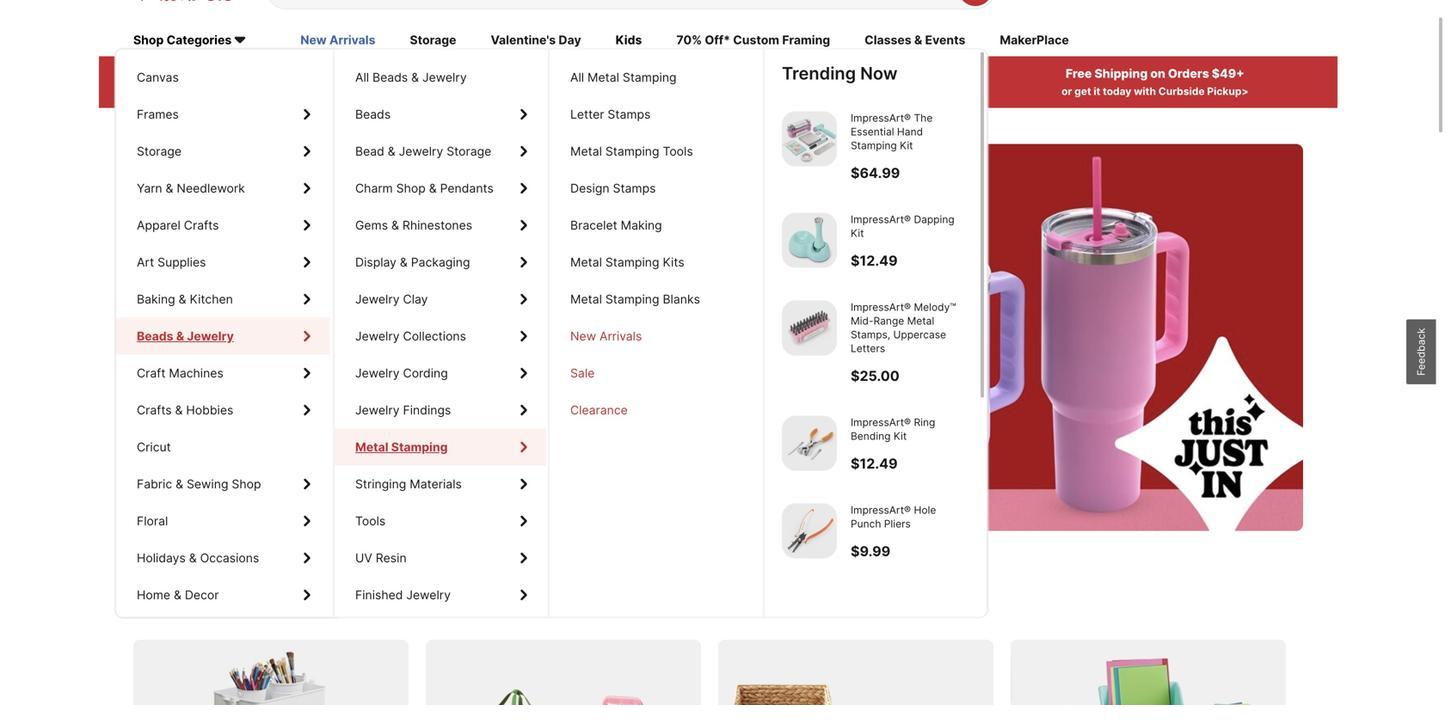 Task type: vqa. For each thing, say whether or not it's contained in the screenshot.
2nd "$49" from the bottom
no



Task type: locate. For each thing, give the bounding box(es) containing it.
cricut for valentine's day
[[137, 440, 171, 455]]

kitchen for 70% off* custom framing
[[190, 292, 233, 307]]

shop tumblers button
[[168, 396, 294, 438]]

beads & jewelry link for 70% off* custom framing
[[116, 318, 330, 355]]

0 horizontal spatial arrivals
[[329, 33, 376, 48]]

1 vertical spatial kit
[[851, 227, 864, 240]]

machines for classes & events
[[169, 366, 224, 381]]

beads & jewelry for new arrivals
[[137, 329, 231, 344]]

beads & jewelry link for classes & events
[[116, 318, 330, 355]]

0 vertical spatial new
[[300, 33, 327, 48]]

with down 20%
[[192, 85, 214, 98]]

0 horizontal spatial with
[[192, 85, 214, 98]]

3 item undefined image from the top
[[782, 301, 837, 356]]

new arrivals up style.
[[570, 329, 642, 344]]

beads & jewelry link
[[116, 318, 330, 355], [116, 318, 330, 355], [116, 318, 330, 355], [116, 318, 330, 355], [116, 318, 330, 355], [116, 318, 330, 355], [116, 318, 330, 355], [116, 318, 330, 355]]

details
[[800, 85, 836, 98]]

home & decor for kids
[[137, 588, 219, 603]]

1 vertical spatial for
[[387, 591, 416, 617]]

all up when
[[570, 70, 584, 85]]

beads & jewelry link for new arrivals
[[116, 318, 330, 355]]

1 vertical spatial new arrivals link
[[550, 318, 761, 355]]

letters
[[851, 342, 885, 355]]

collections
[[403, 329, 466, 344]]

fabric & sewing shop for storage
[[137, 477, 261, 492]]

impressart® inside the impressart® ring bending kit
[[851, 416, 911, 429]]

arrivals up purchases
[[329, 33, 376, 48]]

canvas for kids
[[137, 70, 179, 85]]

blue, pink, and purple tumblers on red background image
[[133, 144, 1304, 531]]

1 vertical spatial arrivals
[[600, 329, 642, 344]]

impressart® up punch
[[851, 504, 911, 517]]

tools up uv
[[355, 514, 386, 529]]

2 vertical spatial kit
[[894, 430, 907, 443]]

cricut
[[137, 440, 171, 455], [137, 440, 171, 455], [137, 440, 171, 455], [137, 440, 171, 455], [137, 440, 171, 455], [137, 440, 171, 455], [137, 440, 171, 455], [137, 440, 171, 455]]

apparel crafts for storage
[[137, 218, 219, 233]]

1 horizontal spatial new arrivals link
[[550, 318, 761, 355]]

yarn for storage
[[137, 181, 162, 196]]

ring
[[914, 416, 936, 429]]

sewing
[[187, 477, 228, 492], [187, 477, 228, 492], [187, 477, 228, 492], [187, 477, 228, 492], [187, 477, 228, 492], [187, 477, 228, 492], [187, 477, 228, 492], [187, 477, 228, 492]]

occasions for kids
[[200, 551, 259, 566]]

your left display
[[249, 236, 338, 288]]

craft machines link for 70% off* custom framing
[[116, 355, 330, 392]]

1 horizontal spatial tools
[[663, 144, 693, 159]]

home
[[137, 588, 170, 603], [137, 588, 170, 603], [137, 588, 170, 603], [137, 588, 170, 603], [137, 588, 170, 603], [137, 588, 170, 603], [137, 588, 170, 603], [137, 588, 170, 603]]

0 vertical spatial stamps
[[608, 107, 651, 122]]

crafts & hobbies
[[137, 403, 233, 418], [137, 403, 233, 418], [137, 403, 233, 418], [137, 403, 233, 418], [137, 403, 233, 418], [137, 403, 233, 418], [137, 403, 233, 418], [137, 403, 233, 418]]

0 vertical spatial $12.49
[[851, 253, 898, 269]]

craft machines for shop categories
[[137, 366, 224, 381]]

apparel
[[137, 218, 181, 233], [137, 218, 181, 233], [137, 218, 181, 233], [137, 218, 181, 233], [137, 218, 181, 233], [137, 218, 181, 233], [137, 218, 181, 233], [137, 218, 181, 233]]

gems & rhinestones link
[[335, 207, 546, 244]]

your left style.
[[500, 349, 544, 375]]

stamps down you
[[608, 107, 651, 122]]

impressart® melody™ mid-range metal stamps, uppercase letters
[[851, 301, 956, 355]]

jewelry collections
[[355, 329, 466, 344]]

get
[[1075, 85, 1092, 98]]

holidays
[[137, 551, 186, 566], [137, 551, 186, 566], [137, 551, 186, 566], [137, 551, 186, 566], [137, 551, 186, 566], [137, 551, 186, 566], [137, 551, 186, 566], [137, 551, 186, 566]]

kitchen for new arrivals
[[190, 292, 233, 307]]

baking & kitchen for valentine's day
[[137, 292, 233, 307]]

impressart® for punch
[[851, 504, 911, 517]]

0 vertical spatial kit
[[900, 139, 913, 152]]

stamping down "essential"
[[851, 139, 897, 152]]

impressart® up bending
[[851, 416, 911, 429]]

apparel for kids
[[137, 218, 181, 233]]

stamping inside 'link'
[[623, 70, 677, 85]]

impressart® inside impressart® the essential hand stamping kit
[[851, 112, 911, 124]]

baking & kitchen for kids
[[137, 292, 233, 307]]

it
[[1094, 85, 1101, 98]]

1 vertical spatial stamps
[[613, 181, 656, 196]]

credit
[[732, 85, 764, 98]]

tools
[[663, 144, 693, 159], [355, 514, 386, 529]]

art for new arrivals
[[137, 255, 154, 270]]

home & decor link
[[116, 577, 330, 614], [116, 577, 330, 614], [116, 577, 330, 614], [116, 577, 330, 614], [116, 577, 330, 614], [116, 577, 330, 614], [116, 577, 330, 614], [116, 577, 330, 614]]

range
[[874, 315, 904, 327]]

your right use
[[653, 85, 676, 98]]

punch
[[851, 518, 881, 530]]

materials
[[410, 477, 462, 492]]

0 vertical spatial tumbler
[[348, 236, 503, 288]]

jewelry cording
[[355, 366, 448, 381]]

cricut link
[[116, 429, 330, 466], [116, 429, 330, 466], [116, 429, 330, 466], [116, 429, 330, 466], [116, 429, 330, 466], [116, 429, 330, 466], [116, 429, 330, 466], [116, 429, 330, 466]]

kit down hand
[[900, 139, 913, 152]]

with right today
[[1134, 85, 1156, 98]]

fabric & sewing shop link
[[116, 466, 330, 503], [116, 466, 330, 503], [116, 466, 330, 503], [116, 466, 330, 503], [116, 466, 330, 503], [116, 466, 330, 503], [116, 466, 330, 503], [116, 466, 330, 503]]

art supplies for storage
[[137, 255, 206, 270]]

frames link for new arrivals
[[116, 96, 330, 133]]

5 impressart® from the top
[[851, 504, 911, 517]]

baking & kitchen link for valentine's day
[[116, 281, 330, 318]]

fabric & sewing shop for kids
[[137, 477, 261, 492]]

canvas link for storage
[[116, 59, 330, 96]]

match
[[433, 349, 495, 375]]

metal up uppercase
[[907, 315, 935, 327]]

on right "save"
[[187, 591, 213, 617]]

crafts & hobbies link for kids
[[116, 392, 330, 429]]

holidays for kids
[[137, 551, 186, 566]]

fabric & sewing shop for new arrivals
[[137, 477, 261, 492]]

art supplies for kids
[[137, 255, 206, 270]]

three water hyacinth baskets in white, brown and tan image
[[718, 640, 994, 706]]

display
[[355, 255, 397, 270]]

stamps,
[[851, 329, 891, 341]]

1 horizontal spatial for
[[387, 591, 416, 617]]

for down resin
[[387, 591, 416, 617]]

5 item undefined image from the top
[[782, 504, 837, 559]]

1 horizontal spatial all
[[355, 70, 369, 85]]

for
[[168, 284, 223, 337], [387, 591, 416, 617]]

art
[[137, 255, 154, 270], [137, 255, 154, 270], [137, 255, 154, 270], [137, 255, 154, 270], [137, 255, 154, 270], [137, 255, 154, 270], [137, 255, 154, 270], [137, 255, 154, 270]]

impressart® inside impressart® melody™ mid-range metal stamps, uppercase letters
[[851, 301, 911, 314]]

jewelry collections link
[[335, 318, 546, 355]]

findings
[[403, 403, 451, 418]]

impressart® inside "impressart® dapping kit"
[[851, 213, 911, 226]]

beads & jewelry
[[137, 329, 231, 344], [137, 329, 231, 344], [137, 329, 231, 344], [137, 329, 231, 344], [137, 329, 231, 344], [137, 329, 231, 344], [137, 329, 231, 344], [137, 329, 234, 344]]

tumbler down gems & rhinestones
[[348, 236, 503, 288]]

canvas for new arrivals
[[137, 70, 179, 85]]

all inside 'link'
[[570, 70, 584, 85]]

storage for valentine's day
[[137, 144, 182, 159]]

or
[[1062, 85, 1072, 98]]

2 horizontal spatial all
[[570, 70, 584, 85]]

tumbler down jewelry collections
[[326, 349, 403, 375]]

machines for new arrivals
[[169, 366, 224, 381]]

2 impressart® from the top
[[851, 213, 911, 226]]

craft machines for valentine's day
[[137, 366, 224, 381]]

jewelry findings link
[[335, 392, 546, 429]]

needlework for classes & events
[[177, 181, 245, 196]]

decor for classes & events
[[185, 588, 219, 603]]

1 vertical spatial tumbler
[[326, 349, 403, 375]]

pliers
[[884, 518, 911, 530]]

0 vertical spatial on
[[1151, 66, 1166, 81]]

free
[[1066, 66, 1092, 81]]

stamping up design stamps
[[606, 144, 660, 159]]

kids
[[616, 33, 642, 48]]

0 horizontal spatial for
[[168, 284, 223, 337]]

frames for classes & events
[[137, 107, 179, 122]]

hobbies for 70% off* custom framing
[[186, 403, 233, 418]]

on up curbside on the top
[[1151, 66, 1166, 81]]

occasions for 70% off* custom framing
[[200, 551, 259, 566]]

impressart® up 'range'
[[851, 301, 911, 314]]

4 impressart® from the top
[[851, 416, 911, 429]]

jewelry inside 'link'
[[406, 588, 451, 603]]

impressart® up "essential"
[[851, 112, 911, 124]]

apparel crafts link for new arrivals
[[116, 207, 330, 244]]

kitchen for classes & events
[[190, 292, 233, 307]]

floral
[[137, 514, 168, 529], [137, 514, 168, 529], [137, 514, 168, 529], [137, 514, 168, 529], [137, 514, 168, 529], [137, 514, 168, 529], [137, 514, 168, 529], [137, 514, 168, 529]]

with inside the 20% off all regular price purchases with code daily23us. exclusions apply>
[[192, 85, 214, 98]]

holidays for classes & events
[[137, 551, 186, 566]]

metal down letter
[[570, 144, 602, 159]]

kits
[[663, 255, 685, 270]]

kit
[[900, 139, 913, 152], [851, 227, 864, 240], [894, 430, 907, 443]]

canvas link for classes & events
[[116, 59, 330, 96]]

free shipping on orders $49+ or get it today with curbside pickup>
[[1062, 66, 1249, 98]]

crafts & hobbies link for valentine's day
[[116, 392, 330, 429]]

2 item undefined image from the top
[[782, 213, 837, 268]]

orders
[[1168, 66, 1210, 81]]

beads for kids
[[137, 329, 172, 344]]

1 vertical spatial on
[[187, 591, 213, 617]]

new up price
[[300, 33, 327, 48]]

2 with from the left
[[1134, 85, 1156, 98]]

$12.49 down "impressart® dapping kit"
[[851, 253, 898, 269]]

cricut link for kids
[[116, 429, 330, 466]]

0 vertical spatial for
[[168, 284, 223, 337]]

20%
[[188, 66, 215, 81]]

all right off
[[239, 66, 255, 81]]

craft machines
[[137, 366, 224, 381], [137, 366, 224, 381], [137, 366, 224, 381], [137, 366, 224, 381], [137, 366, 224, 381], [137, 366, 224, 381], [137, 366, 224, 381], [137, 366, 224, 381]]

letter
[[570, 107, 604, 122]]

floral for kids
[[137, 514, 168, 529]]

stamps down metal stamping tools
[[613, 181, 656, 196]]

1 vertical spatial $12.49
[[851, 456, 898, 472]]

1 item undefined image from the top
[[782, 111, 837, 167]]

stamping up use
[[623, 70, 677, 85]]

stamping up metal stamping blanks
[[606, 255, 660, 270]]

crafts & hobbies for shop categories
[[137, 403, 233, 418]]

kit right bending
[[894, 430, 907, 443]]

stamping for metal stamping
[[391, 440, 448, 455]]

categories
[[167, 33, 232, 48]]

tools link
[[335, 503, 546, 540]]

kitchen for storage
[[190, 292, 233, 307]]

for inside "get your tumbler here ... for under $20!"
[[168, 284, 223, 337]]

2 $12.49 from the top
[[851, 456, 898, 472]]

supplies for storage
[[158, 255, 206, 270]]

arrivals down metal stamping blanks
[[600, 329, 642, 344]]

arrivals
[[329, 33, 376, 48], [600, 329, 642, 344]]

stamps for design stamps
[[613, 181, 656, 196]]

your
[[653, 85, 676, 98], [249, 236, 338, 288], [276, 349, 321, 375], [500, 349, 544, 375]]

craft
[[137, 366, 166, 381], [137, 366, 166, 381], [137, 366, 166, 381], [137, 366, 166, 381], [137, 366, 166, 381], [137, 366, 166, 381], [137, 366, 166, 381], [137, 366, 166, 381]]

metal up when
[[588, 70, 619, 85]]

craft machines for storage
[[137, 366, 224, 381]]

your inside "get your tumbler here ... for under $20!"
[[249, 236, 338, 288]]

for up customize
[[168, 284, 223, 337]]

new arrivals link up price
[[300, 32, 376, 51]]

0 horizontal spatial all
[[239, 66, 255, 81]]

holiday storage containers image
[[426, 640, 701, 706]]

needlework for kids
[[177, 181, 245, 196]]

baking & kitchen link for 70% off* custom framing
[[116, 281, 330, 318]]

new arrivals link down metal stamping blanks
[[550, 318, 761, 355]]

storage link
[[410, 32, 456, 51], [116, 133, 330, 170], [116, 133, 330, 170], [116, 133, 330, 170], [116, 133, 330, 170], [116, 133, 330, 170], [116, 133, 330, 170], [116, 133, 330, 170], [116, 133, 330, 170]]

all beads & jewelry
[[355, 70, 467, 85]]

item undefined image
[[782, 111, 837, 167], [782, 213, 837, 268], [782, 301, 837, 356], [782, 416, 837, 471], [782, 504, 837, 559]]

0 vertical spatial new arrivals
[[300, 33, 376, 48]]

0 horizontal spatial new arrivals
[[300, 33, 376, 48]]

home & decor link for kids
[[116, 577, 330, 614]]

pickup>
[[1207, 85, 1249, 98]]

beads & jewelry link for kids
[[116, 318, 330, 355]]

impressart® inside impressart® hole punch pliers
[[851, 504, 911, 517]]

stamping down ...
[[606, 292, 660, 307]]

metal up stringing
[[355, 440, 389, 455]]

floral for shop categories
[[137, 514, 168, 529]]

frames for 70% off* custom framing
[[137, 107, 179, 122]]

sale
[[570, 366, 595, 381]]

new up style.
[[570, 329, 596, 344]]

impressart® down the $64.99
[[851, 213, 911, 226]]

all up apply>
[[355, 70, 369, 85]]

yarn & needlework link for 70% off* custom framing
[[116, 170, 330, 207]]

$9.99
[[851, 543, 891, 560]]

get your tumbler here ... for under $20!
[[168, 236, 651, 337]]

new arrivals up price
[[300, 33, 376, 48]]

art supplies for classes & events
[[137, 255, 206, 270]]

1 vertical spatial tools
[[355, 514, 386, 529]]

&
[[914, 33, 923, 48], [411, 70, 419, 85], [838, 85, 845, 98], [388, 144, 396, 159], [166, 181, 173, 196], [166, 181, 173, 196], [166, 181, 173, 196], [166, 181, 173, 196], [166, 181, 173, 196], [166, 181, 173, 196], [166, 181, 173, 196], [166, 181, 173, 196], [429, 181, 437, 196], [391, 218, 399, 233], [400, 255, 408, 270], [179, 292, 186, 307], [179, 292, 186, 307], [179, 292, 186, 307], [179, 292, 186, 307], [179, 292, 186, 307], [179, 292, 186, 307], [179, 292, 186, 307], [179, 292, 186, 307], [176, 329, 183, 344], [176, 329, 183, 344], [176, 329, 183, 344], [176, 329, 183, 344], [176, 329, 183, 344], [176, 329, 183, 344], [176, 329, 183, 344], [176, 329, 184, 344], [175, 403, 183, 418], [175, 403, 183, 418], [175, 403, 183, 418], [175, 403, 183, 418], [175, 403, 183, 418], [175, 403, 183, 418], [175, 403, 183, 418], [175, 403, 183, 418], [176, 477, 183, 492], [176, 477, 183, 492], [176, 477, 183, 492], [176, 477, 183, 492], [176, 477, 183, 492], [176, 477, 183, 492], [176, 477, 183, 492], [176, 477, 183, 492], [189, 551, 197, 566], [189, 551, 197, 566], [189, 551, 197, 566], [189, 551, 197, 566], [189, 551, 197, 566], [189, 551, 197, 566], [189, 551, 197, 566], [189, 551, 197, 566], [174, 588, 181, 603], [174, 588, 181, 603], [174, 588, 181, 603], [174, 588, 181, 603], [174, 588, 181, 603], [174, 588, 181, 603], [174, 588, 181, 603], [174, 588, 181, 603]]

fabric
[[137, 477, 172, 492], [137, 477, 172, 492], [137, 477, 172, 492], [137, 477, 172, 492], [137, 477, 172, 492], [137, 477, 172, 492], [137, 477, 172, 492], [137, 477, 172, 492]]

1 with from the left
[[192, 85, 214, 98]]

get
[[168, 236, 239, 288]]

home for storage
[[137, 588, 170, 603]]

impressart® dapping kit
[[851, 213, 955, 240]]

tumbler
[[348, 236, 503, 288], [326, 349, 403, 375]]

3 impressart® from the top
[[851, 301, 911, 314]]

design
[[570, 181, 610, 196]]

floral for new arrivals
[[137, 514, 168, 529]]

art supplies
[[137, 255, 206, 270], [137, 255, 206, 270], [137, 255, 206, 270], [137, 255, 206, 270], [137, 255, 206, 270], [137, 255, 206, 270], [137, 255, 206, 270], [137, 255, 206, 270]]

1 horizontal spatial on
[[1151, 66, 1166, 81]]

art supplies for 70% off* custom framing
[[137, 255, 206, 270]]

metal down the bracelet
[[570, 255, 602, 270]]

0 vertical spatial arrivals
[[329, 33, 376, 48]]

storage link for shop categories
[[116, 133, 330, 170]]

kit inside "impressart® dapping kit"
[[851, 227, 864, 240]]

1 vertical spatial new arrivals
[[570, 329, 642, 344]]

beads & jewelry for 70% off* custom framing
[[137, 329, 231, 344]]

beads & jewelry link for shop categories
[[116, 318, 330, 355]]

yarn & needlework for classes & events
[[137, 181, 245, 196]]

holidays & occasions link for valentine's day
[[116, 540, 330, 577]]

apparel crafts for 70% off* custom framing
[[137, 218, 219, 233]]

under
[[234, 284, 348, 337]]

you
[[611, 85, 630, 98]]

all
[[239, 66, 255, 81], [355, 70, 369, 85], [570, 70, 584, 85]]

craft machines link
[[116, 355, 330, 392], [116, 355, 330, 392], [116, 355, 330, 392], [116, 355, 330, 392], [116, 355, 330, 392], [116, 355, 330, 392], [116, 355, 330, 392], [116, 355, 330, 392]]

$12.49
[[851, 253, 898, 269], [851, 456, 898, 472]]

crafts & hobbies link for storage
[[116, 392, 330, 429]]

0 vertical spatial tools
[[663, 144, 693, 159]]

4 item undefined image from the top
[[782, 416, 837, 471]]

1 $12.49 from the top
[[851, 253, 898, 269]]

1 impressart® from the top
[[851, 112, 911, 124]]

metal down here
[[570, 292, 602, 307]]

& inside earn 9% in rewards when you use your michaels™ credit card.³ details & apply>
[[838, 85, 845, 98]]

frames link for shop categories
[[116, 96, 330, 133]]

$12.49 down bending
[[851, 456, 898, 472]]

rewards
[[739, 66, 791, 81]]

1 horizontal spatial with
[[1134, 85, 1156, 98]]

home for new arrivals
[[137, 588, 170, 603]]

beads
[[373, 70, 408, 85], [355, 107, 391, 122], [137, 329, 172, 344], [137, 329, 172, 344], [137, 329, 172, 344], [137, 329, 172, 344], [137, 329, 172, 344], [137, 329, 172, 344], [137, 329, 172, 344], [137, 329, 173, 344]]

storage
[[410, 33, 456, 48], [137, 144, 182, 159], [137, 144, 182, 159], [137, 144, 182, 159], [137, 144, 182, 159], [137, 144, 182, 159], [137, 144, 182, 159], [137, 144, 182, 159], [137, 144, 182, 159], [447, 144, 492, 159]]

kit down the $64.99
[[851, 227, 864, 240]]

yarn & needlework for kids
[[137, 181, 245, 196]]

metal inside 'link'
[[588, 70, 619, 85]]

0 vertical spatial new arrivals link
[[300, 32, 376, 51]]

customize
[[168, 349, 271, 375]]

fabric for shop categories
[[137, 477, 172, 492]]

charm shop & pendants link
[[335, 170, 546, 207]]

makerplace
[[1000, 33, 1069, 48]]

stamping down findings
[[391, 440, 448, 455]]

sewing for 70% off* custom framing
[[187, 477, 228, 492]]

crafts & hobbies link for classes & events
[[116, 392, 330, 429]]

cricut for 70% off* custom framing
[[137, 440, 171, 455]]

holidays & occasions link for storage
[[116, 540, 330, 577]]

1 horizontal spatial new
[[570, 329, 596, 344]]

tumbler for here
[[348, 236, 503, 288]]

tumbler inside "get your tumbler here ... for under $20!"
[[348, 236, 503, 288]]

1 vertical spatial new
[[570, 329, 596, 344]]

tools up design stamps link
[[663, 144, 693, 159]]

metal for metal stamping tools
[[570, 144, 602, 159]]

apply>
[[364, 85, 399, 98]]

dapping
[[914, 213, 955, 226]]

bracelet making
[[570, 218, 662, 233]]

yarn for 70% off* custom framing
[[137, 181, 162, 196]]



Task type: describe. For each thing, give the bounding box(es) containing it.
craft machines link for shop categories
[[116, 355, 330, 392]]

jewelry clay
[[355, 292, 428, 307]]

valentine's day
[[491, 33, 581, 48]]

0 horizontal spatial new
[[300, 33, 327, 48]]

purchases
[[340, 66, 403, 81]]

frames for shop categories
[[137, 107, 179, 122]]

beads & jewelry for valentine's day
[[137, 329, 231, 344]]

when
[[581, 85, 609, 98]]

colorful plastic storage bins image
[[1011, 640, 1286, 706]]

item undefined image for bending
[[782, 416, 837, 471]]

$64.99
[[851, 165, 900, 182]]

item undefined image for mid-
[[782, 301, 837, 356]]

decor for kids
[[185, 588, 219, 603]]

70% off* custom framing
[[677, 33, 830, 48]]

0 horizontal spatial new arrivals link
[[300, 32, 376, 51]]

holidays & occasions for 70% off* custom framing
[[137, 551, 259, 566]]

storage for 70% off* custom framing
[[137, 144, 182, 159]]

essential
[[851, 126, 894, 138]]

1 horizontal spatial new arrivals
[[570, 329, 642, 344]]

classes & events
[[865, 33, 966, 48]]

metal stamping blanks link
[[550, 281, 761, 318]]

apparel crafts for new arrivals
[[137, 218, 219, 233]]

holidays & occasions for valentine's day
[[137, 551, 259, 566]]

decor for new arrivals
[[185, 588, 219, 603]]

all inside the 20% off all regular price purchases with code daily23us. exclusions apply>
[[239, 66, 255, 81]]

home & decor for new arrivals
[[137, 588, 219, 603]]

regular
[[258, 66, 304, 81]]

home for kids
[[137, 588, 170, 603]]

apparel for valentine's day
[[137, 218, 181, 233]]

storage link for kids
[[116, 133, 330, 170]]

curbside
[[1159, 85, 1205, 98]]

uv resin
[[355, 551, 407, 566]]

to
[[408, 349, 428, 375]]

craft machines for new arrivals
[[137, 366, 224, 381]]

melody™
[[914, 301, 956, 314]]

stamping for metal stamping blanks
[[606, 292, 660, 307]]

shop inside button
[[188, 409, 217, 425]]

letter stamps link
[[550, 96, 761, 133]]

occasions for shop categories
[[200, 551, 259, 566]]

crafts & hobbies for new arrivals
[[137, 403, 233, 418]]

shipping
[[1095, 66, 1148, 81]]

classes & events link
[[865, 32, 966, 51]]

baking for storage
[[137, 292, 175, 307]]

customize your tumbler to match your style.
[[168, 349, 603, 375]]

...
[[611, 236, 651, 288]]

floral link for shop categories
[[116, 503, 330, 540]]

making
[[621, 218, 662, 233]]

floral for classes & events
[[137, 514, 168, 529]]

daily23us.
[[244, 85, 304, 98]]

fabric for storage
[[137, 477, 172, 492]]

tumblers
[[220, 409, 273, 425]]

art supplies link for shop categories
[[116, 244, 330, 281]]

trending now
[[782, 63, 898, 84]]

fabric & sewing shop for valentine's day
[[137, 477, 261, 492]]

bracelet
[[570, 218, 618, 233]]

craft machines link for storage
[[116, 355, 330, 392]]

now
[[860, 63, 898, 84]]

all metal stamping link
[[550, 59, 761, 96]]

70%
[[677, 33, 702, 48]]

0 horizontal spatial on
[[187, 591, 213, 617]]

creative
[[218, 591, 300, 617]]

with inside free shipping on orders $49+ or get it today with curbside pickup>
[[1134, 85, 1156, 98]]

valentine's day link
[[491, 32, 581, 51]]

craft machines link for classes & events
[[116, 355, 330, 392]]

canvas for classes & events
[[137, 70, 179, 85]]

michaels™
[[678, 85, 730, 98]]

card.³
[[766, 85, 798, 98]]

apply>
[[847, 85, 884, 98]]

baking & kitchen for classes & events
[[137, 292, 233, 307]]

bending
[[851, 430, 891, 443]]

jewelry clay link
[[335, 281, 546, 318]]

canvas for storage
[[137, 70, 179, 85]]

finished jewelry
[[355, 588, 451, 603]]

white rolling cart with art supplies image
[[133, 640, 409, 706]]

supplies for new arrivals
[[158, 255, 206, 270]]

impressart® hole punch pliers
[[851, 504, 936, 530]]

art supplies link for storage
[[116, 244, 330, 281]]

metal stamping tools
[[570, 144, 693, 159]]

cricut link for storage
[[116, 429, 330, 466]]

earn
[[674, 66, 701, 81]]

day
[[559, 33, 581, 48]]

holidays & occasions link for classes & events
[[116, 540, 330, 577]]

home & decor link for valentine's day
[[116, 577, 330, 614]]

beads & jewelry for storage
[[137, 329, 231, 344]]

home & decor link for shop categories
[[116, 577, 330, 614]]

uv resin link
[[335, 540, 546, 577]]

beads link
[[335, 96, 546, 133]]

frames link for kids
[[116, 96, 330, 133]]

machines for valentine's day
[[169, 366, 224, 381]]

home for valentine's day
[[137, 588, 170, 603]]

uv
[[355, 551, 372, 566]]

crafts & hobbies for valentine's day
[[137, 403, 233, 418]]

hobbies for new arrivals
[[186, 403, 233, 418]]

charm shop & pendants
[[355, 181, 494, 196]]

display & packaging link
[[335, 244, 546, 281]]

frames link for storage
[[116, 96, 330, 133]]

earn 9% in rewards when you use your michaels™ credit card.³ details & apply>
[[581, 66, 884, 98]]

in
[[725, 66, 736, 81]]

storage link for classes & events
[[116, 133, 330, 170]]

kit inside impressart® the essential hand stamping kit
[[900, 139, 913, 152]]

beads for shop categories
[[137, 329, 172, 344]]

yarn & needlework for shop categories
[[137, 181, 245, 196]]

fabric & sewing shop link for storage
[[116, 466, 330, 503]]

framing
[[782, 33, 830, 48]]

clearance
[[570, 403, 628, 418]]

floral link for new arrivals
[[116, 503, 330, 540]]

apparel for 70% off* custom framing
[[137, 218, 181, 233]]

supplies for kids
[[158, 255, 206, 270]]

finished jewelry link
[[335, 577, 546, 614]]

storage for new arrivals
[[137, 144, 182, 159]]

0 horizontal spatial tools
[[355, 514, 386, 529]]

bead
[[355, 144, 384, 159]]

your down under
[[276, 349, 321, 375]]

impressart® for kit
[[851, 213, 911, 226]]

clearance link
[[550, 392, 761, 429]]

fabric & sewing shop link for new arrivals
[[116, 466, 330, 503]]

fabric & sewing shop link for valentine's day
[[116, 466, 330, 503]]

beads for classes & events
[[137, 329, 172, 344]]

cricut link for 70% off* custom framing
[[116, 429, 330, 466]]

stringing materials link
[[335, 466, 546, 503]]

crafts & hobbies for classes & events
[[137, 403, 233, 418]]

hole
[[914, 504, 936, 517]]

sewing for valentine's day
[[187, 477, 228, 492]]

frames for storage
[[137, 107, 179, 122]]

stringing materials
[[355, 477, 462, 492]]

craft machines link for kids
[[116, 355, 330, 392]]

craft machines for classes & events
[[137, 366, 224, 381]]

stamping inside impressart® the essential hand stamping kit
[[851, 139, 897, 152]]

yarn for shop categories
[[137, 181, 162, 196]]

floral link for 70% off* custom framing
[[116, 503, 330, 540]]

home & decor link for 70% off* custom framing
[[116, 577, 330, 614]]

sale link
[[550, 355, 761, 392]]

impressart® ring bending kit
[[851, 416, 936, 443]]

machines for kids
[[169, 366, 224, 381]]

shop categories
[[133, 33, 232, 48]]

baking for classes & events
[[137, 292, 175, 307]]

shop tumblers
[[188, 409, 273, 425]]

events
[[925, 33, 966, 48]]

all metal stamping
[[570, 70, 677, 85]]

on inside free shipping on orders $49+ or get it today with curbside pickup>
[[1151, 66, 1166, 81]]

machines for shop categories
[[169, 366, 224, 381]]

occasions for classes & events
[[200, 551, 259, 566]]

storage link for new arrivals
[[116, 133, 330, 170]]

apparel crafts link for storage
[[116, 207, 330, 244]]

off*
[[705, 33, 730, 48]]

fabric & sewing shop link for 70% off* custom framing
[[116, 466, 330, 503]]

needlework for storage
[[177, 181, 245, 196]]

kitchen for kids
[[190, 292, 233, 307]]

stringing
[[355, 477, 406, 492]]

metal stamping tools link
[[550, 133, 761, 170]]

storage link for 70% off* custom framing
[[116, 133, 330, 170]]

save
[[133, 591, 183, 617]]

gems & rhinestones
[[355, 218, 472, 233]]

$20!
[[359, 284, 446, 337]]

all for all beads & jewelry
[[355, 70, 369, 85]]

cricut link for valentine's day
[[116, 429, 330, 466]]

baking for valentine's day
[[137, 292, 175, 307]]

your inside earn 9% in rewards when you use your michaels™ credit card.³ details & apply>
[[653, 85, 676, 98]]

jewelry findings
[[355, 403, 451, 418]]

kit inside the impressart® ring bending kit
[[894, 430, 907, 443]]

uppercase
[[894, 329, 946, 341]]

metal for metal stamping
[[355, 440, 389, 455]]

price
[[306, 66, 337, 81]]

mid-
[[851, 315, 874, 327]]

apparel for new arrivals
[[137, 218, 181, 233]]

metal stamping
[[355, 440, 448, 455]]

stamps for letter stamps
[[608, 107, 651, 122]]

blanks
[[663, 292, 700, 307]]

needlework for new arrivals
[[177, 181, 245, 196]]

bead & jewelry storage
[[355, 144, 492, 159]]

gems
[[355, 218, 388, 233]]

classes
[[865, 33, 912, 48]]

sewing for kids
[[187, 477, 228, 492]]

1 horizontal spatial arrivals
[[600, 329, 642, 344]]

display & packaging
[[355, 255, 470, 270]]

kids link
[[616, 32, 642, 51]]

trending
[[782, 63, 856, 84]]

apparel for classes & events
[[137, 218, 181, 233]]

charm
[[355, 181, 393, 196]]

canvas for shop categories
[[137, 70, 179, 85]]

metal inside impressart® melody™ mid-range metal stamps, uppercase letters
[[907, 315, 935, 327]]



